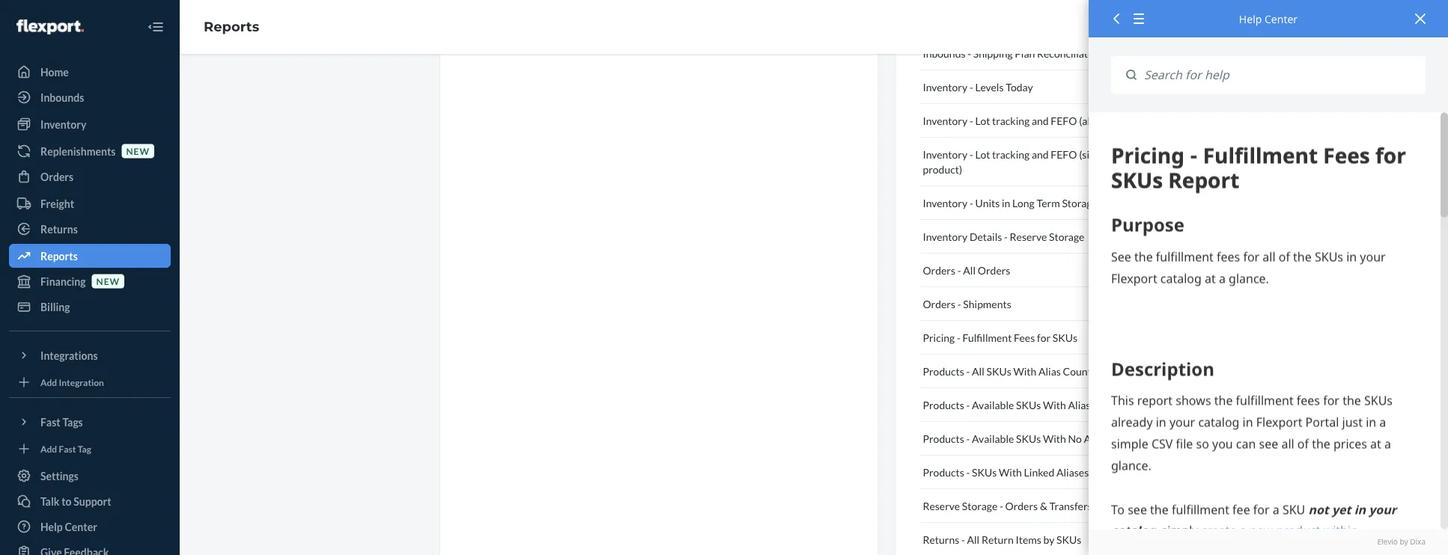 Task type: vqa. For each thing, say whether or not it's contained in the screenshot.
"Walmart Fast Tag / Standard"
no



Task type: describe. For each thing, give the bounding box(es) containing it.
products - all skus with alias counts button
[[920, 355, 1164, 389]]

return
[[982, 534, 1014, 546]]

inventory - lot tracking and fefo (single product)
[[923, 148, 1109, 176]]

to
[[62, 495, 72, 508]]

settings
[[40, 470, 79, 483]]

with left linked
[[999, 466, 1022, 479]]

products - available skus with alias counts button
[[920, 389, 1164, 422]]

returns - all return items by skus button
[[920, 524, 1164, 556]]

orders - shipments button
[[920, 288, 1164, 321]]

tag
[[78, 444, 91, 455]]

orders up "shipments"
[[978, 264, 1011, 277]]

orders - all orders
[[923, 264, 1011, 277]]

products for products - available skus with no aliases
[[923, 433, 965, 445]]

products for products - available skus with alias counts
[[923, 399, 965, 412]]

integrations
[[40, 349, 98, 362]]

add for add fast tag
[[40, 444, 57, 455]]

1 vertical spatial storage
[[1049, 230, 1085, 243]]

shipments
[[963, 298, 1012, 310]]

close navigation image
[[147, 18, 165, 36]]

1 horizontal spatial center
[[1265, 12, 1298, 26]]

inbounds - shipping plan reconciliation button
[[920, 37, 1164, 70]]

skus right for
[[1053, 331, 1078, 344]]

new for financing
[[96, 276, 120, 287]]

aliases inside "button"
[[1084, 433, 1117, 445]]

skus up the products - available skus with no aliases
[[1016, 399, 1041, 412]]

tracking for (all
[[993, 114, 1030, 127]]

fefo for (all
[[1051, 114, 1077, 127]]

products - skus with linked aliases
[[923, 466, 1089, 479]]

skus down the "transfers"
[[1057, 534, 1082, 546]]

fulfillment
[[963, 331, 1012, 344]]

items
[[1016, 534, 1042, 546]]

no
[[1068, 433, 1082, 445]]

Search search field
[[1137, 56, 1426, 94]]

- for returns - all return items by skus
[[962, 534, 965, 546]]

home link
[[9, 60, 171, 84]]

inbounds - shipping plan reconciliation
[[923, 47, 1103, 60]]

1 horizontal spatial help
[[1240, 12, 1262, 26]]

&
[[1040, 500, 1048, 513]]

for
[[1037, 331, 1051, 344]]

- for inventory - levels today
[[970, 81, 974, 93]]

1 horizontal spatial by
[[1400, 538, 1409, 548]]

tags
[[62, 416, 83, 429]]

transfers
[[1050, 500, 1093, 513]]

inventory - lot tracking and fefo (all products) button
[[920, 104, 1164, 138]]

products - skus with linked aliases button
[[920, 456, 1164, 490]]

inbounds for inbounds
[[40, 91, 84, 104]]

inventory details - reserve storage
[[923, 230, 1085, 243]]

details
[[970, 230, 1002, 243]]

units
[[976, 197, 1000, 209]]

counts for products - available skus with alias counts
[[1093, 399, 1126, 412]]

pricing
[[923, 331, 955, 344]]

reserve inside inventory details - reserve storage button
[[1010, 230, 1047, 243]]

with for products - all skus with alias counts
[[1014, 365, 1037, 378]]

add fast tag link
[[9, 440, 171, 458]]

flexport logo image
[[16, 19, 84, 34]]

fees
[[1014, 331, 1035, 344]]

add integration link
[[9, 374, 171, 392]]

inventory - levels today
[[923, 81, 1033, 93]]

long
[[1013, 197, 1035, 209]]

and for (all
[[1032, 114, 1049, 127]]

add integration
[[40, 377, 104, 388]]

fast tags button
[[9, 410, 171, 434]]

inventory for inventory - lot tracking and fefo (single product)
[[923, 148, 968, 161]]

help center link
[[9, 515, 171, 539]]

new for replenishments
[[126, 146, 150, 156]]

add fast tag
[[40, 444, 91, 455]]

integration
[[59, 377, 104, 388]]

product)
[[923, 163, 963, 176]]

1 vertical spatial reports
[[40, 250, 78, 263]]

talk to support
[[40, 495, 111, 508]]

products - available skus with alias counts
[[923, 399, 1126, 412]]

all for return
[[967, 534, 980, 546]]

freight link
[[9, 192, 171, 216]]

products for products - skus with linked aliases
[[923, 466, 965, 479]]

add for add integration
[[40, 377, 57, 388]]

inventory - units in long term storage
[[923, 197, 1098, 209]]

1 horizontal spatial reports link
[[204, 18, 259, 35]]

returns - all return items by skus
[[923, 534, 1082, 546]]

plan
[[1015, 47, 1035, 60]]

fast tags
[[40, 416, 83, 429]]

all for skus
[[972, 365, 985, 378]]

elevio by dixa
[[1378, 538, 1426, 548]]

by inside button
[[1044, 534, 1055, 546]]

orders for orders - all orders
[[923, 264, 956, 277]]

inventory for inventory - lot tracking and fefo (all products)
[[923, 114, 968, 127]]

pricing - fulfillment fees for skus button
[[920, 321, 1164, 355]]

alias for products - all skus with alias counts
[[1039, 365, 1061, 378]]

- inside inventory details - reserve storage button
[[1004, 230, 1008, 243]]

inventory - lot tracking and fefo (single product) button
[[920, 138, 1164, 187]]

all for orders
[[963, 264, 976, 277]]

shipping
[[974, 47, 1013, 60]]

integrations button
[[9, 344, 171, 368]]

available for products - available skus with no aliases
[[972, 433, 1014, 445]]

2 vertical spatial storage
[[962, 500, 998, 513]]

linked
[[1024, 466, 1055, 479]]

inventory for inventory details - reserve storage
[[923, 230, 968, 243]]

fast inside dropdown button
[[40, 416, 60, 429]]

- for orders - shipments
[[958, 298, 961, 310]]

settings link
[[9, 464, 171, 488]]

1 vertical spatial center
[[65, 521, 97, 534]]

- for inventory - lot tracking and fefo (single product)
[[970, 148, 974, 161]]

1 vertical spatial help
[[40, 521, 63, 534]]

orders - all orders button
[[920, 254, 1164, 288]]

inventory - lot tracking and fefo (all products)
[[923, 114, 1139, 127]]

pricing - fulfillment fees for skus
[[923, 331, 1078, 344]]

billing link
[[9, 295, 171, 319]]



Task type: locate. For each thing, give the bounding box(es) containing it.
2 lot from the top
[[976, 148, 990, 161]]

0 horizontal spatial alias
[[1039, 365, 1061, 378]]

returns inside returns - all return items by skus button
[[923, 534, 960, 546]]

skus down "products - available skus with alias counts"
[[1016, 433, 1041, 445]]

by
[[1044, 534, 1055, 546], [1400, 538, 1409, 548]]

fefo left (all
[[1051, 114, 1077, 127]]

by right items
[[1044, 534, 1055, 546]]

inventory link
[[9, 112, 171, 136]]

1 vertical spatial help center
[[40, 521, 97, 534]]

orders for orders
[[40, 170, 74, 183]]

- inside the pricing - fulfillment fees for skus button
[[957, 331, 961, 344]]

1 products from the top
[[923, 365, 965, 378]]

inventory left levels
[[923, 81, 968, 93]]

0 vertical spatial alias
[[1039, 365, 1061, 378]]

2 vertical spatial all
[[967, 534, 980, 546]]

with
[[1014, 365, 1037, 378], [1043, 399, 1066, 412], [1043, 433, 1066, 445], [999, 466, 1022, 479]]

storage
[[1062, 197, 1098, 209], [1049, 230, 1085, 243], [962, 500, 998, 513]]

new
[[126, 146, 150, 156], [96, 276, 120, 287]]

products for products - all skus with alias counts
[[923, 365, 965, 378]]

0 horizontal spatial returns
[[40, 223, 78, 236]]

fast left tags at bottom
[[40, 416, 60, 429]]

reserve up returns - all return items by skus
[[923, 500, 960, 513]]

in
[[1002, 197, 1011, 209]]

returns link
[[9, 217, 171, 241]]

orders up orders - shipments
[[923, 264, 956, 277]]

- inside orders - all orders button
[[958, 264, 961, 277]]

0 vertical spatial inbounds
[[923, 47, 966, 60]]

1 vertical spatial and
[[1032, 148, 1049, 161]]

elevio by dixa link
[[1112, 538, 1426, 548]]

0 horizontal spatial help center
[[40, 521, 97, 534]]

2 tracking from the top
[[993, 148, 1030, 161]]

orders
[[40, 170, 74, 183], [923, 264, 956, 277], [978, 264, 1011, 277], [923, 298, 956, 310], [1006, 500, 1038, 513]]

inventory inside inventory - lot tracking and fefo (single product)
[[923, 148, 968, 161]]

1 vertical spatial available
[[972, 433, 1014, 445]]

- right pricing
[[957, 331, 961, 344]]

counts for products - all skus with alias counts
[[1063, 365, 1096, 378]]

- for orders - all orders
[[958, 264, 961, 277]]

inventory for inventory
[[40, 118, 86, 131]]

inbounds for inbounds - shipping plan reconciliation
[[923, 47, 966, 60]]

2 add from the top
[[40, 444, 57, 455]]

- up products - skus with linked aliases
[[967, 433, 970, 445]]

skus
[[1053, 331, 1078, 344], [987, 365, 1012, 378], [1016, 399, 1041, 412], [1016, 433, 1041, 445], [972, 466, 997, 479], [1057, 534, 1082, 546]]

inventory up replenishments
[[40, 118, 86, 131]]

lot inside 'button'
[[976, 114, 990, 127]]

1 horizontal spatial returns
[[923, 534, 960, 546]]

1 vertical spatial all
[[972, 365, 985, 378]]

dixa
[[1411, 538, 1426, 548]]

help center down to
[[40, 521, 97, 534]]

inventory up orders - all orders
[[923, 230, 968, 243]]

today
[[1006, 81, 1033, 93]]

support
[[74, 495, 111, 508]]

1 vertical spatial fast
[[59, 444, 76, 455]]

help up 'search' search field
[[1240, 12, 1262, 26]]

by left dixa
[[1400, 538, 1409, 548]]

and
[[1032, 114, 1049, 127], [1032, 148, 1049, 161]]

0 vertical spatial help
[[1240, 12, 1262, 26]]

financing
[[40, 275, 86, 288]]

talk
[[40, 495, 60, 508]]

available
[[972, 399, 1014, 412], [972, 433, 1014, 445]]

2 products from the top
[[923, 399, 965, 412]]

reserve storage - orders & transfers button
[[920, 490, 1164, 524]]

1 add from the top
[[40, 377, 57, 388]]

orders left &
[[1006, 500, 1038, 513]]

0 vertical spatial tracking
[[993, 114, 1030, 127]]

elevio
[[1378, 538, 1398, 548]]

0 vertical spatial new
[[126, 146, 150, 156]]

1 horizontal spatial alias
[[1068, 399, 1091, 412]]

fefo inside 'button'
[[1051, 114, 1077, 127]]

skus down pricing - fulfillment fees for skus
[[987, 365, 1012, 378]]

fefo inside inventory - lot tracking and fefo (single product)
[[1051, 148, 1077, 161]]

reserve inside reserve storage - orders & transfers button
[[923, 500, 960, 513]]

1 horizontal spatial inbounds
[[923, 47, 966, 60]]

- inside products - available skus with no aliases "button"
[[967, 433, 970, 445]]

3 products from the top
[[923, 433, 965, 445]]

add
[[40, 377, 57, 388], [40, 444, 57, 455]]

- for products - skus with linked aliases
[[967, 466, 970, 479]]

- right details
[[1004, 230, 1008, 243]]

0 horizontal spatial center
[[65, 521, 97, 534]]

- inside inventory - units in long term storage button
[[970, 197, 974, 209]]

center up 'search' search field
[[1265, 12, 1298, 26]]

- for products - available skus with alias counts
[[967, 399, 970, 412]]

with for products - available skus with alias counts
[[1043, 399, 1066, 412]]

returns
[[40, 223, 78, 236], [923, 534, 960, 546]]

inventory for inventory - units in long term storage
[[923, 197, 968, 209]]

0 horizontal spatial inbounds
[[40, 91, 84, 104]]

inventory up product) at the top of page
[[923, 148, 968, 161]]

inventory - units in long term storage button
[[920, 187, 1164, 220]]

counts inside products - all skus with alias counts button
[[1063, 365, 1096, 378]]

orders for orders - shipments
[[923, 298, 956, 310]]

returns for returns - all return items by skus
[[923, 534, 960, 546]]

help center inside help center link
[[40, 521, 97, 534]]

0 vertical spatial aliases
[[1084, 433, 1117, 445]]

0 vertical spatial all
[[963, 264, 976, 277]]

reserve storage - orders & transfers
[[923, 500, 1093, 513]]

0 vertical spatial fast
[[40, 416, 60, 429]]

reports link
[[204, 18, 259, 35], [9, 244, 171, 268]]

inventory for inventory - levels today
[[923, 81, 968, 93]]

- down products - all skus with alias counts on the bottom of page
[[967, 399, 970, 412]]

- inside products - available skus with alias counts button
[[967, 399, 970, 412]]

inventory inside inventory - lot tracking and fefo (all products) 'button'
[[923, 114, 968, 127]]

inventory details - reserve storage button
[[920, 220, 1164, 254]]

freight
[[40, 197, 74, 210]]

help center up 'search' search field
[[1240, 12, 1298, 26]]

available down products - all skus with alias counts on the bottom of page
[[972, 399, 1014, 412]]

1 vertical spatial reports link
[[9, 244, 171, 268]]

- inside inventory - lot tracking and fefo (single product)
[[970, 148, 974, 161]]

products)
[[1095, 114, 1139, 127]]

alias down for
[[1039, 365, 1061, 378]]

aliases right linked
[[1057, 466, 1089, 479]]

1 vertical spatial inbounds
[[40, 91, 84, 104]]

available inside products - available skus with alias counts button
[[972, 399, 1014, 412]]

2 available from the top
[[972, 433, 1014, 445]]

alias
[[1039, 365, 1061, 378], [1068, 399, 1091, 412]]

add up "settings" on the left bottom of page
[[40, 444, 57, 455]]

lot inside inventory - lot tracking and fefo (single product)
[[976, 148, 990, 161]]

- for inbounds - shipping plan reconciliation
[[968, 47, 972, 60]]

(all
[[1079, 114, 1093, 127]]

with for products - available skus with no aliases
[[1043, 433, 1066, 445]]

and inside inventory - lot tracking and fefo (single product)
[[1032, 148, 1049, 161]]

0 horizontal spatial reports link
[[9, 244, 171, 268]]

tracking for (single
[[993, 148, 1030, 161]]

reconciliation
[[1037, 47, 1103, 60]]

1 vertical spatial alias
[[1068, 399, 1091, 412]]

center
[[1265, 12, 1298, 26], [65, 521, 97, 534]]

help center
[[1240, 12, 1298, 26], [40, 521, 97, 534]]

- inside orders - shipments "button"
[[958, 298, 961, 310]]

1 vertical spatial returns
[[923, 534, 960, 546]]

- up inventory - units in long term storage
[[970, 148, 974, 161]]

counts inside products - available skus with alias counts button
[[1093, 399, 1126, 412]]

storage down term
[[1049, 230, 1085, 243]]

tracking down inventory - lot tracking and fefo (all products) on the top right
[[993, 148, 1030, 161]]

tracking inside 'button'
[[993, 114, 1030, 127]]

fefo left "(single" on the right top
[[1051, 148, 1077, 161]]

1 vertical spatial fefo
[[1051, 148, 1077, 161]]

returns inside returns link
[[40, 223, 78, 236]]

replenishments
[[40, 145, 116, 158]]

levels
[[976, 81, 1004, 93]]

inventory inside inventory - units in long term storage button
[[923, 197, 968, 209]]

inbounds down home
[[40, 91, 84, 104]]

1 horizontal spatial new
[[126, 146, 150, 156]]

with down products - all skus with alias counts button
[[1043, 399, 1066, 412]]

0 vertical spatial reports link
[[204, 18, 259, 35]]

0 vertical spatial storage
[[1062, 197, 1098, 209]]

- up orders - shipments
[[958, 264, 961, 277]]

- inside inventory - lot tracking and fefo (all products) 'button'
[[970, 114, 974, 127]]

billing
[[40, 301, 70, 313]]

2 fefo from the top
[[1051, 148, 1077, 161]]

0 vertical spatial reserve
[[1010, 230, 1047, 243]]

tracking down the today
[[993, 114, 1030, 127]]

- left shipping
[[968, 47, 972, 60]]

and for (single
[[1032, 148, 1049, 161]]

1 lot from the top
[[976, 114, 990, 127]]

0 vertical spatial reports
[[204, 18, 259, 35]]

4 products from the top
[[923, 466, 965, 479]]

home
[[40, 66, 69, 78]]

aliases
[[1084, 433, 1117, 445], [1057, 466, 1089, 479]]

fefo for (single
[[1051, 148, 1077, 161]]

1 tracking from the top
[[993, 114, 1030, 127]]

tracking inside inventory - lot tracking and fefo (single product)
[[993, 148, 1030, 161]]

- inside products - all skus with alias counts button
[[967, 365, 970, 378]]

1 fefo from the top
[[1051, 114, 1077, 127]]

tracking
[[993, 114, 1030, 127], [993, 148, 1030, 161]]

0 horizontal spatial by
[[1044, 534, 1055, 546]]

0 vertical spatial available
[[972, 399, 1014, 412]]

new up billing link
[[96, 276, 120, 287]]

0 vertical spatial counts
[[1063, 365, 1096, 378]]

reserve down long
[[1010, 230, 1047, 243]]

inbounds inside inbounds link
[[40, 91, 84, 104]]

term
[[1037, 197, 1060, 209]]

returns down freight
[[40, 223, 78, 236]]

- for pricing - fulfillment fees for skus
[[957, 331, 961, 344]]

inventory inside inventory details - reserve storage button
[[923, 230, 968, 243]]

-
[[968, 47, 972, 60], [970, 81, 974, 93], [970, 114, 974, 127], [970, 148, 974, 161], [970, 197, 974, 209], [1004, 230, 1008, 243], [958, 264, 961, 277], [958, 298, 961, 310], [957, 331, 961, 344], [967, 365, 970, 378], [967, 399, 970, 412], [967, 433, 970, 445], [967, 466, 970, 479], [1000, 500, 1004, 513], [962, 534, 965, 546]]

- left levels
[[970, 81, 974, 93]]

products inside "button"
[[923, 433, 965, 445]]

storage right term
[[1062, 197, 1098, 209]]

1 vertical spatial aliases
[[1057, 466, 1089, 479]]

inbounds
[[923, 47, 966, 60], [40, 91, 84, 104]]

returns for returns
[[40, 223, 78, 236]]

inbounds up the inventory - levels today
[[923, 47, 966, 60]]

orders up freight
[[40, 170, 74, 183]]

and down inventory - levels today button
[[1032, 114, 1049, 127]]

2 and from the top
[[1032, 148, 1049, 161]]

skus up reserve storage - orders & transfers
[[972, 466, 997, 479]]

center down talk to support
[[65, 521, 97, 534]]

alias up no
[[1068, 399, 1091, 412]]

- left "units"
[[970, 197, 974, 209]]

with left no
[[1043, 433, 1066, 445]]

and down inventory - lot tracking and fefo (all products) 'button'
[[1032, 148, 1049, 161]]

0 vertical spatial center
[[1265, 12, 1298, 26]]

1 vertical spatial tracking
[[993, 148, 1030, 161]]

1 horizontal spatial reserve
[[1010, 230, 1047, 243]]

- inside inventory - levels today button
[[970, 81, 974, 93]]

fast
[[40, 416, 60, 429], [59, 444, 76, 455]]

talk to support button
[[9, 490, 171, 514]]

inventory
[[923, 81, 968, 93], [923, 114, 968, 127], [40, 118, 86, 131], [923, 148, 968, 161], [923, 197, 968, 209], [923, 230, 968, 243]]

new up the orders link
[[126, 146, 150, 156]]

with down fees
[[1014, 365, 1037, 378]]

with inside "button"
[[1043, 433, 1066, 445]]

- down the inventory - levels today
[[970, 114, 974, 127]]

1 vertical spatial counts
[[1093, 399, 1126, 412]]

1 vertical spatial new
[[96, 276, 120, 287]]

aliases right no
[[1084, 433, 1117, 445]]

- down fulfillment
[[967, 365, 970, 378]]

products - available skus with no aliases
[[923, 433, 1117, 445]]

all down fulfillment
[[972, 365, 985, 378]]

- left "shipments"
[[958, 298, 961, 310]]

inventory - levels today button
[[920, 70, 1164, 104]]

- for inventory - lot tracking and fefo (all products)
[[970, 114, 974, 127]]

- for products - available skus with no aliases
[[967, 433, 970, 445]]

inventory inside inventory link
[[40, 118, 86, 131]]

(single
[[1079, 148, 1109, 161]]

- for products - all skus with alias counts
[[967, 365, 970, 378]]

0 vertical spatial returns
[[40, 223, 78, 236]]

orders inside "button"
[[923, 298, 956, 310]]

aliases inside button
[[1057, 466, 1089, 479]]

products - available skus with no aliases button
[[920, 422, 1164, 456]]

available for products - available skus with alias counts
[[972, 399, 1014, 412]]

available up products - skus with linked aliases
[[972, 433, 1014, 445]]

0 vertical spatial lot
[[976, 114, 990, 127]]

- up reserve storage - orders & transfers
[[967, 466, 970, 479]]

0 vertical spatial add
[[40, 377, 57, 388]]

0 horizontal spatial help
[[40, 521, 63, 534]]

lot down the inventory - levels today
[[976, 114, 990, 127]]

lot up "units"
[[976, 148, 990, 161]]

all up orders - shipments
[[963, 264, 976, 277]]

0 vertical spatial fefo
[[1051, 114, 1077, 127]]

0 vertical spatial help center
[[1240, 12, 1298, 26]]

inventory down product) at the top of page
[[923, 197, 968, 209]]

orders up pricing
[[923, 298, 956, 310]]

inbounds inside inbounds - shipping plan reconciliation button
[[923, 47, 966, 60]]

lot for inventory - lot tracking and fefo (single product)
[[976, 148, 990, 161]]

returns left return
[[923, 534, 960, 546]]

all left return
[[967, 534, 980, 546]]

0 vertical spatial and
[[1032, 114, 1049, 127]]

fefo
[[1051, 114, 1077, 127], [1051, 148, 1077, 161]]

- for inventory - units in long term storage
[[970, 197, 974, 209]]

- inside returns - all return items by skus button
[[962, 534, 965, 546]]

1 available from the top
[[972, 399, 1014, 412]]

1 horizontal spatial help center
[[1240, 12, 1298, 26]]

0 horizontal spatial new
[[96, 276, 120, 287]]

- inside the products - skus with linked aliases button
[[967, 466, 970, 479]]

alias for products - available skus with alias counts
[[1068, 399, 1091, 412]]

1 horizontal spatial reports
[[204, 18, 259, 35]]

0 horizontal spatial reports
[[40, 250, 78, 263]]

storage up return
[[962, 500, 998, 513]]

available inside products - available skus with no aliases "button"
[[972, 433, 1014, 445]]

1 vertical spatial reserve
[[923, 500, 960, 513]]

1 vertical spatial lot
[[976, 148, 990, 161]]

and inside 'button'
[[1032, 114, 1049, 127]]

inventory down the inventory - levels today
[[923, 114, 968, 127]]

help down talk
[[40, 521, 63, 534]]

fast left the tag
[[59, 444, 76, 455]]

- left return
[[962, 534, 965, 546]]

orders link
[[9, 165, 171, 189]]

lot for inventory - lot tracking and fefo (all products)
[[976, 114, 990, 127]]

1 and from the top
[[1032, 114, 1049, 127]]

reports
[[204, 18, 259, 35], [40, 250, 78, 263]]

skus inside "button"
[[1016, 433, 1041, 445]]

1 vertical spatial add
[[40, 444, 57, 455]]

inventory inside inventory - levels today button
[[923, 81, 968, 93]]

inbounds link
[[9, 85, 171, 109]]

- inside reserve storage - orders & transfers button
[[1000, 500, 1004, 513]]

- inside inbounds - shipping plan reconciliation button
[[968, 47, 972, 60]]

orders - shipments
[[923, 298, 1012, 310]]

add left integration
[[40, 377, 57, 388]]

- up returns - all return items by skus
[[1000, 500, 1004, 513]]

products - all skus with alias counts
[[923, 365, 1096, 378]]

all
[[963, 264, 976, 277], [972, 365, 985, 378], [967, 534, 980, 546]]

0 horizontal spatial reserve
[[923, 500, 960, 513]]



